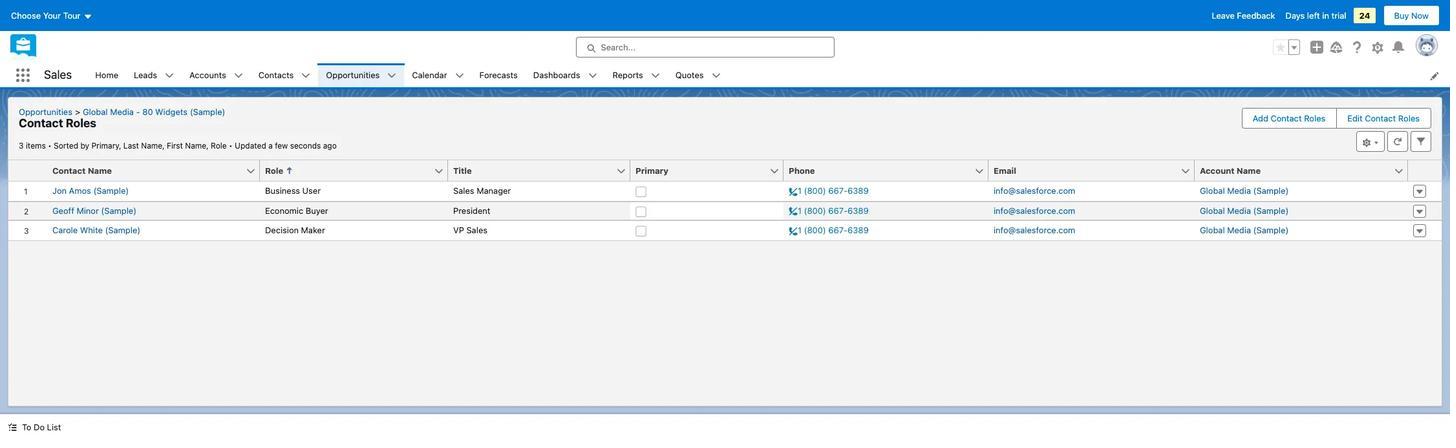 Task type: locate. For each thing, give the bounding box(es) containing it.
0 horizontal spatial name,
[[141, 141, 165, 151]]

(sample) for jon amos (sample) link
[[93, 186, 129, 196]]

(sample) for manager global media (sample) link
[[1253, 186, 1289, 196]]

roles
[[1304, 113, 1326, 124], [1399, 113, 1420, 124], [66, 116, 96, 130]]

text default image
[[165, 71, 174, 80], [234, 71, 243, 80], [302, 71, 311, 80], [455, 71, 464, 80], [588, 71, 597, 80]]

name, right first
[[185, 141, 209, 151]]

contact up 'jon'
[[52, 166, 86, 176]]

1 info@salesforce.com from the top
[[994, 186, 1075, 196]]

title button
[[448, 160, 616, 181]]

tour
[[63, 10, 81, 21]]

geoff
[[52, 205, 74, 216]]

• left updated
[[229, 141, 233, 151]]

decision
[[265, 225, 299, 235]]

edit contact roles
[[1348, 113, 1420, 124]]

0 vertical spatial opportunities
[[326, 70, 380, 80]]

global media - 80 widgets (sample)
[[83, 107, 225, 117]]

1 vertical spatial opportunities link
[[19, 107, 78, 117]]

roles right the edit
[[1399, 113, 1420, 124]]

contact roles|contact roles|list view element
[[8, 97, 1443, 407]]

1 click to dial disabled image from the top
[[789, 185, 869, 198]]

leave
[[1212, 10, 1235, 21]]

2 name from the left
[[1237, 166, 1261, 176]]

0 vertical spatial info@salesforce.com link
[[994, 185, 1075, 198]]

calendar link
[[404, 63, 455, 87]]

2 info@salesforce.com from the top
[[994, 205, 1075, 216]]

roles for edit contact roles
[[1399, 113, 1420, 124]]

home
[[95, 70, 118, 80]]

1 vertical spatial click to dial disabled image
[[789, 205, 869, 217]]

1 vertical spatial info@salesforce.com
[[994, 205, 1075, 216]]

maker
[[301, 225, 325, 235]]

jon
[[52, 186, 67, 196]]

text default image for dashboards
[[588, 71, 597, 80]]

info@salesforce.com for sales
[[994, 225, 1075, 235]]

buy now
[[1394, 10, 1429, 21]]

0 horizontal spatial role
[[211, 141, 227, 151]]

minor
[[77, 205, 99, 216]]

text default image inside the reports list item
[[651, 71, 660, 80]]

contact roles grid
[[8, 160, 1442, 241]]

contact right the edit
[[1365, 113, 1396, 124]]

name, right last
[[141, 141, 165, 151]]

1 horizontal spatial opportunities
[[326, 70, 380, 80]]

text default image inside the "opportunities" list item
[[388, 71, 397, 80]]

text default image inside accounts "list item"
[[234, 71, 243, 80]]

1 name from the left
[[88, 166, 112, 176]]

2 false image from the top
[[636, 206, 647, 217]]

0 vertical spatial false image
[[636, 186, 647, 197]]

0 vertical spatial global media (sample)
[[1200, 186, 1289, 196]]

accounts list item
[[182, 63, 251, 87]]

jon amos (sample) link
[[52, 185, 129, 198]]

2 vertical spatial global media (sample)
[[1200, 225, 1289, 235]]

1 global media (sample) link from the top
[[1200, 185, 1289, 198]]

text default image right accounts
[[234, 71, 243, 80]]

text default image left 'calendar' link
[[388, 71, 397, 80]]

info@salesforce.com link
[[994, 185, 1075, 198], [994, 205, 1075, 217], [994, 224, 1075, 237]]

2 info@salesforce.com link from the top
[[994, 205, 1075, 217]]

4 text default image from the left
[[455, 71, 464, 80]]

0 vertical spatial click to dial disabled image
[[789, 185, 869, 198]]

1 vertical spatial false image
[[636, 206, 647, 217]]

first
[[167, 141, 183, 151]]

2 vertical spatial info@salesforce.com
[[994, 225, 1075, 235]]

sales down "title"
[[453, 186, 474, 196]]

5 text default image from the left
[[588, 71, 597, 80]]

name right account
[[1237, 166, 1261, 176]]

business
[[265, 186, 300, 196]]

2 vertical spatial info@salesforce.com link
[[994, 224, 1075, 237]]

1 horizontal spatial •
[[229, 141, 233, 151]]

media
[[110, 107, 134, 117], [1227, 186, 1251, 196], [1227, 205, 1251, 216], [1227, 225, 1251, 235]]

text default image left to
[[8, 423, 17, 432]]

forecasts
[[480, 70, 518, 80]]

1 vertical spatial opportunities
[[19, 107, 72, 117]]

2 vertical spatial click to dial disabled image
[[789, 224, 869, 237]]

account name
[[1200, 166, 1261, 176]]

2 global media (sample) from the top
[[1200, 205, 1289, 216]]

role up business
[[265, 166, 283, 176]]

3 global media (sample) link from the top
[[1200, 224, 1289, 237]]

opportunities link
[[318, 63, 388, 87], [19, 107, 78, 117]]

0 horizontal spatial opportunities
[[19, 107, 72, 117]]

roles left the edit
[[1304, 113, 1326, 124]]

contact
[[1271, 113, 1302, 124], [1365, 113, 1396, 124], [19, 116, 63, 130], [52, 166, 86, 176]]

name for account name
[[1237, 166, 1261, 176]]

widgets
[[155, 107, 188, 117]]

false image down primary
[[636, 186, 647, 197]]

3 text default image from the left
[[302, 71, 311, 80]]

quotes
[[676, 70, 704, 80]]

2 text default image from the left
[[234, 71, 243, 80]]

info@salesforce.com
[[994, 186, 1075, 196], [994, 205, 1075, 216], [994, 225, 1075, 235]]

action image
[[1408, 160, 1442, 181]]

3 global media (sample) from the top
[[1200, 225, 1289, 235]]

1 vertical spatial global media (sample)
[[1200, 205, 1289, 216]]

text default image inside calendar list item
[[455, 71, 464, 80]]

1 vertical spatial role
[[265, 166, 283, 176]]

text default image right "reports"
[[651, 71, 660, 80]]

1 vertical spatial info@salesforce.com link
[[994, 205, 1075, 217]]

opportunities list item
[[318, 63, 404, 87]]

to
[[22, 422, 31, 433]]

home link
[[87, 63, 126, 87]]

dashboards list item
[[526, 63, 605, 87]]

1 false image from the top
[[636, 186, 647, 197]]

in
[[1322, 10, 1329, 21]]

list
[[87, 63, 1450, 87]]

2 click to dial disabled image from the top
[[789, 205, 869, 217]]

text default image
[[388, 71, 397, 80], [651, 71, 660, 80], [712, 71, 721, 80], [8, 423, 17, 432]]

global media (sample) link
[[1200, 185, 1289, 198], [1200, 205, 1289, 217], [1200, 224, 1289, 237]]

contact name element
[[47, 160, 268, 182]]

text default image inside quotes list item
[[712, 71, 721, 80]]

• right items
[[48, 141, 52, 151]]

info@salesforce.com for manager
[[994, 186, 1075, 196]]

global media (sample) link for manager
[[1200, 185, 1289, 198]]

text default image for contacts
[[302, 71, 311, 80]]

name inside button
[[88, 166, 112, 176]]

roles for add contact roles
[[1304, 113, 1326, 124]]

false image for sales manager
[[636, 186, 647, 197]]

1 global media (sample) from the top
[[1200, 186, 1289, 196]]

item number image
[[8, 160, 47, 181]]

false image up false image
[[636, 206, 647, 217]]

(sample) for carole white (sample) link
[[105, 225, 140, 235]]

leave feedback
[[1212, 10, 1275, 21]]

0 horizontal spatial name
[[88, 166, 112, 176]]

role element
[[260, 160, 456, 182]]

contact roles
[[19, 116, 96, 130]]

phone button
[[784, 160, 974, 181]]

2 horizontal spatial roles
[[1399, 113, 1420, 124]]

global media (sample)
[[1200, 186, 1289, 196], [1200, 205, 1289, 216], [1200, 225, 1289, 235]]

text default image right calendar
[[455, 71, 464, 80]]

3
[[19, 141, 24, 151]]

primary,
[[91, 141, 121, 151]]

to do list button
[[0, 414, 69, 440]]

calendar
[[412, 70, 447, 80]]

3 click to dial disabled image from the top
[[789, 224, 869, 237]]

white
[[80, 225, 103, 235]]

account name button
[[1195, 160, 1394, 181]]

media for president
[[1227, 205, 1251, 216]]

•
[[48, 141, 52, 151], [229, 141, 233, 151]]

text default image inside to do list button
[[8, 423, 17, 432]]

click to dial disabled image for sales
[[789, 224, 869, 237]]

global
[[83, 107, 108, 117], [1200, 186, 1225, 196], [1200, 205, 1225, 216], [1200, 225, 1225, 235]]

0 vertical spatial info@salesforce.com
[[994, 186, 1075, 196]]

roles up by
[[66, 116, 96, 130]]

false image
[[636, 186, 647, 197], [636, 206, 647, 217]]

sorted
[[54, 141, 78, 151]]

role
[[211, 141, 227, 151], [265, 166, 283, 176]]

text default image left reports link
[[588, 71, 597, 80]]

add
[[1253, 113, 1269, 124]]

0 vertical spatial global media (sample) link
[[1200, 185, 1289, 198]]

updated
[[235, 141, 266, 151]]

by
[[80, 141, 89, 151]]

0 vertical spatial sales
[[44, 68, 72, 82]]

contacts link
[[251, 63, 302, 87]]

1 vertical spatial global media (sample) link
[[1200, 205, 1289, 217]]

1 text default image from the left
[[165, 71, 174, 80]]

contact right add
[[1271, 113, 1302, 124]]

contact inside button
[[52, 166, 86, 176]]

feedback
[[1237, 10, 1275, 21]]

24
[[1359, 10, 1370, 21]]

last
[[123, 141, 139, 151]]

text default image inside the contacts "list item"
[[302, 71, 311, 80]]

1 info@salesforce.com link from the top
[[994, 185, 1075, 198]]

edit contact roles button
[[1337, 109, 1430, 128]]

text default image inside leads list item
[[165, 71, 174, 80]]

click to dial disabled image
[[789, 185, 869, 198], [789, 205, 869, 217], [789, 224, 869, 237]]

1 horizontal spatial name
[[1237, 166, 1261, 176]]

(sample) for global media (sample) link corresponding to sales
[[1253, 225, 1289, 235]]

3 info@salesforce.com link from the top
[[994, 224, 1075, 237]]

1 horizontal spatial opportunities link
[[318, 63, 388, 87]]

text default image for reports
[[651, 71, 660, 80]]

1 horizontal spatial name,
[[185, 141, 209, 151]]

sales up contact roles
[[44, 68, 72, 82]]

global media (sample) for manager
[[1200, 186, 1289, 196]]

text default image right contacts
[[302, 71, 311, 80]]

text default image inside dashboards list item
[[588, 71, 597, 80]]

media for sales manager
[[1227, 186, 1251, 196]]

phone
[[789, 166, 815, 176]]

text default image right the quotes
[[712, 71, 721, 80]]

name inside button
[[1237, 166, 1261, 176]]

accounts link
[[182, 63, 234, 87]]

0 horizontal spatial •
[[48, 141, 52, 151]]

3 info@salesforce.com from the top
[[994, 225, 1075, 235]]

forecasts link
[[472, 63, 526, 87]]

days left in trial
[[1286, 10, 1347, 21]]

search... button
[[576, 37, 834, 58]]

1 vertical spatial sales
[[453, 186, 474, 196]]

primary
[[636, 166, 669, 176]]

1 horizontal spatial role
[[265, 166, 283, 176]]

text default image right leads
[[165, 71, 174, 80]]

80
[[142, 107, 153, 117]]

0 vertical spatial role
[[211, 141, 227, 151]]

1 horizontal spatial roles
[[1304, 113, 1326, 124]]

sales right vp
[[466, 225, 488, 235]]

global for vp sales
[[1200, 225, 1225, 235]]

global for sales manager
[[1200, 186, 1225, 196]]

2 global media (sample) link from the top
[[1200, 205, 1289, 217]]

carole
[[52, 225, 78, 235]]

global for president
[[1200, 205, 1225, 216]]

group
[[1273, 39, 1300, 55]]

role left updated
[[211, 141, 227, 151]]

name up jon amos (sample)
[[88, 166, 112, 176]]

2 vertical spatial global media (sample) link
[[1200, 224, 1289, 237]]

0 horizontal spatial opportunities link
[[19, 107, 78, 117]]

sales for sales manager
[[453, 186, 474, 196]]



Task type: vqa. For each thing, say whether or not it's contained in the screenshot.
text default icon for Reports
yes



Task type: describe. For each thing, give the bounding box(es) containing it.
primary element
[[630, 160, 791, 182]]

now
[[1412, 10, 1429, 21]]

add contact roles
[[1253, 113, 1326, 124]]

name for contact name
[[88, 166, 112, 176]]

text default image for accounts
[[234, 71, 243, 80]]

buy
[[1394, 10, 1409, 21]]

info@salesforce.com link for sales
[[994, 224, 1075, 237]]

text default image for calendar
[[455, 71, 464, 80]]

manager
[[477, 186, 511, 196]]

global media (sample) link for sales
[[1200, 224, 1289, 237]]

2 • from the left
[[229, 141, 233, 151]]

opportunities inside list item
[[326, 70, 380, 80]]

quotes list item
[[668, 63, 728, 87]]

list
[[47, 422, 61, 433]]

contact name button
[[47, 160, 246, 181]]

edit
[[1348, 113, 1363, 124]]

decision maker
[[265, 225, 325, 235]]

contact up items
[[19, 116, 63, 130]]

contacts
[[258, 70, 294, 80]]

role inside button
[[265, 166, 283, 176]]

business user
[[265, 186, 321, 196]]

false image
[[636, 226, 647, 237]]

(sample) for second global media (sample) link from the top
[[1253, 205, 1289, 216]]

3 items • sorted by primary, last name, first name, role • updated a few seconds ago
[[19, 141, 337, 151]]

role button
[[260, 160, 434, 181]]

email
[[994, 166, 1016, 176]]

amos
[[69, 186, 91, 196]]

account name element
[[1195, 160, 1416, 182]]

trial
[[1332, 10, 1347, 21]]

geoff minor (sample) link
[[52, 205, 137, 217]]

leave feedback link
[[1212, 10, 1275, 21]]

reports
[[613, 70, 643, 80]]

accounts
[[190, 70, 226, 80]]

title element
[[448, 160, 638, 182]]

choose your tour
[[11, 10, 81, 21]]

leads link
[[126, 63, 165, 87]]

(sample) for geoff minor (sample) link
[[101, 205, 137, 216]]

add contact roles button
[[1243, 109, 1336, 128]]

0 horizontal spatial roles
[[66, 116, 96, 130]]

vp
[[453, 225, 464, 235]]

vp sales
[[453, 225, 488, 235]]

economic
[[265, 205, 303, 216]]

carole white (sample) link
[[52, 224, 140, 237]]

list containing home
[[87, 63, 1450, 87]]

do
[[34, 422, 45, 433]]

dashboards
[[533, 70, 580, 80]]

-
[[136, 107, 140, 117]]

contact name
[[52, 166, 112, 176]]

info@salesforce.com link for manager
[[994, 185, 1075, 198]]

1 • from the left
[[48, 141, 52, 151]]

opportunities inside contact roles|contact roles|list view element
[[19, 107, 72, 117]]

text default image for opportunities
[[388, 71, 397, 80]]

choose
[[11, 10, 41, 21]]

president
[[453, 205, 490, 216]]

text default image for quotes
[[712, 71, 721, 80]]

days
[[1286, 10, 1305, 21]]

buy now button
[[1383, 5, 1440, 26]]

click to dial disabled image for manager
[[789, 185, 869, 198]]

contacts list item
[[251, 63, 318, 87]]

a
[[268, 141, 273, 151]]

global media (sample) for sales
[[1200, 225, 1289, 235]]

items
[[26, 141, 46, 151]]

calendar list item
[[404, 63, 472, 87]]

jon amos (sample)
[[52, 186, 129, 196]]

dashboards link
[[526, 63, 588, 87]]

leads
[[134, 70, 157, 80]]

title
[[453, 166, 472, 176]]

buyer
[[306, 205, 328, 216]]

user
[[302, 186, 321, 196]]

leads list item
[[126, 63, 182, 87]]

few
[[275, 141, 288, 151]]

1 name, from the left
[[141, 141, 165, 151]]

search...
[[601, 42, 636, 52]]

action element
[[1408, 160, 1442, 182]]

contact roles status
[[19, 141, 235, 151]]

sales manager
[[453, 186, 511, 196]]

media for vp sales
[[1227, 225, 1251, 235]]

0 vertical spatial opportunities link
[[318, 63, 388, 87]]

reports list item
[[605, 63, 668, 87]]

text default image for leads
[[165, 71, 174, 80]]

account
[[1200, 166, 1235, 176]]

seconds
[[290, 141, 321, 151]]

false image for president
[[636, 206, 647, 217]]

left
[[1307, 10, 1320, 21]]

choose your tour button
[[10, 5, 93, 26]]

email button
[[989, 160, 1181, 181]]

2 vertical spatial sales
[[466, 225, 488, 235]]

item number element
[[8, 160, 47, 182]]

quotes link
[[668, 63, 712, 87]]

ago
[[323, 141, 337, 151]]

your
[[43, 10, 61, 21]]

reports link
[[605, 63, 651, 87]]

geoff minor (sample)
[[52, 205, 137, 216]]

email element
[[989, 160, 1203, 182]]

2 name, from the left
[[185, 141, 209, 151]]

economic buyer
[[265, 205, 328, 216]]

sales for sales
[[44, 68, 72, 82]]

carole white (sample)
[[52, 225, 140, 235]]

to do list
[[22, 422, 61, 433]]

global media - 80 widgets (sample) link
[[78, 107, 230, 117]]

phone element
[[784, 160, 996, 182]]



